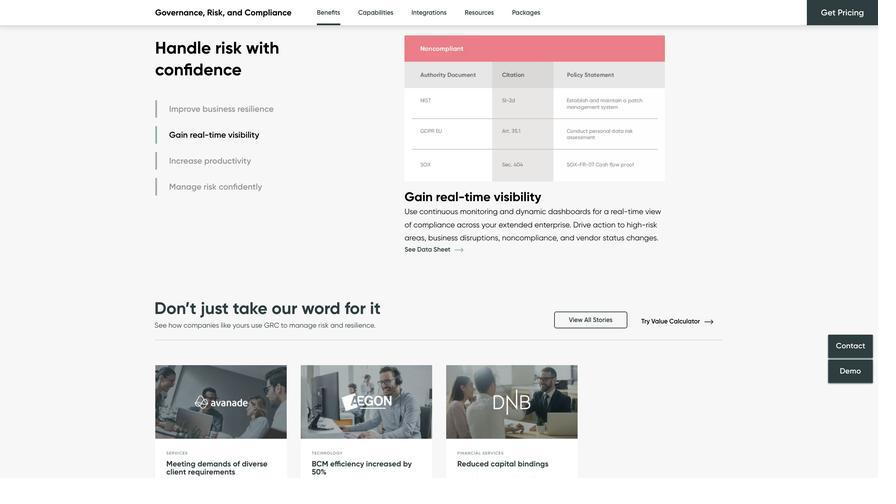 Task type: locate. For each thing, give the bounding box(es) containing it.
resilience
[[238, 104, 274, 114]]

risk left with
[[215, 37, 242, 58]]

and down 'word'
[[331, 321, 344, 330]]

1 horizontal spatial see
[[405, 246, 416, 254]]

demo link
[[829, 360, 874, 383]]

1 horizontal spatial real-
[[436, 189, 465, 205]]

0 horizontal spatial for
[[345, 298, 366, 319]]

vendor
[[577, 233, 602, 242]]

data
[[418, 246, 432, 254]]

real- up continuous
[[436, 189, 465, 205]]

see data sheet
[[405, 246, 452, 254]]

for up resilience.
[[345, 298, 366, 319]]

1 horizontal spatial for
[[593, 207, 603, 216]]

of inside meeting demands of diverse client requirements
[[233, 460, 240, 469]]

and down enterprise.
[[561, 233, 575, 242]]

1 vertical spatial business
[[429, 233, 458, 242]]

1 vertical spatial of
[[233, 460, 240, 469]]

get pricing
[[822, 7, 865, 18]]

dashboards
[[549, 207, 591, 216]]

0 vertical spatial real-
[[190, 130, 209, 140]]

gain real-time visibility link
[[155, 126, 276, 144]]

real- up increase productivity
[[190, 130, 209, 140]]

0 vertical spatial visibility
[[228, 130, 259, 140]]

for left a
[[593, 207, 603, 216]]

try
[[642, 318, 650, 326]]

manage
[[169, 182, 202, 192]]

contact link
[[829, 335, 874, 358]]

dynamic
[[516, 207, 547, 216]]

business up sheet
[[429, 233, 458, 242]]

1 horizontal spatial gain
[[405, 189, 433, 205]]

time
[[209, 130, 226, 140], [465, 189, 491, 205], [629, 207, 644, 216]]

1 vertical spatial visibility
[[494, 189, 542, 205]]

time up high-
[[629, 207, 644, 216]]

1 horizontal spatial to
[[618, 220, 625, 229]]

0 horizontal spatial see
[[155, 321, 167, 330]]

take
[[233, 298, 268, 319]]

1 horizontal spatial of
[[405, 220, 412, 229]]

yours
[[233, 321, 250, 330]]

governance, risk, and compliance
[[155, 8, 292, 18]]

to
[[618, 220, 625, 229], [281, 321, 288, 330]]

by
[[403, 460, 412, 469]]

integrations
[[412, 9, 447, 16]]

0 horizontal spatial to
[[281, 321, 288, 330]]

gain inside gain real-time visibility use continuous monitoring and dynamic dashboards for a real-time view of compliance across your extended enterprise. drive action to high-risk areas, business disruptions, noncompliance, and vendor status changes.
[[405, 189, 433, 205]]

areas,
[[405, 233, 427, 242]]

see left how
[[155, 321, 167, 330]]

real- right a
[[611, 207, 629, 216]]

benefits
[[317, 9, 341, 16]]

0 vertical spatial of
[[405, 220, 412, 229]]

see down areas,
[[405, 246, 416, 254]]

calculator
[[670, 318, 701, 326]]

increased
[[366, 460, 402, 469]]

risk down view
[[647, 220, 658, 229]]

and
[[227, 8, 243, 18], [500, 207, 514, 216], [561, 233, 575, 242], [331, 321, 344, 330]]

time down improve business resilience link
[[209, 130, 226, 140]]

try value calculator link
[[642, 318, 724, 326]]

gain
[[169, 130, 188, 140], [405, 189, 433, 205]]

of left diverse
[[233, 460, 240, 469]]

0 vertical spatial for
[[593, 207, 603, 216]]

like
[[221, 321, 231, 330]]

visibility up dynamic
[[494, 189, 542, 205]]

view risk across your business, employees, and vendors image
[[405, 28, 666, 189]]

1 vertical spatial for
[[345, 298, 366, 319]]

0 vertical spatial gain
[[169, 130, 188, 140]]

packages
[[513, 9, 541, 16]]

visibility
[[228, 130, 259, 140], [494, 189, 542, 205]]

2 horizontal spatial real-
[[611, 207, 629, 216]]

of down use
[[405, 220, 412, 229]]

continuous
[[420, 207, 459, 216]]

gain up use
[[405, 189, 433, 205]]

pricing
[[839, 7, 865, 18]]

integrations link
[[412, 0, 447, 26]]

demo
[[841, 367, 862, 376]]

0 horizontal spatial real-
[[190, 130, 209, 140]]

see inside 'don't just take our word for it see how companies like yours use grc to manage risk and resilience.'
[[155, 321, 167, 330]]

1 vertical spatial real-
[[436, 189, 465, 205]]

0 vertical spatial business
[[203, 104, 236, 114]]

diverse
[[242, 460, 268, 469]]

1 horizontal spatial business
[[429, 233, 458, 242]]

0 horizontal spatial of
[[233, 460, 240, 469]]

time up monitoring
[[465, 189, 491, 205]]

real- for gain real-time visibility
[[190, 130, 209, 140]]

1 vertical spatial see
[[155, 321, 167, 330]]

sheet
[[434, 246, 451, 254]]

resources
[[465, 9, 495, 16]]

meeting
[[166, 460, 196, 469]]

0 horizontal spatial visibility
[[228, 130, 259, 140]]

visibility down resilience
[[228, 130, 259, 140]]

0 vertical spatial see
[[405, 246, 416, 254]]

visibility inside gain real-time visibility use continuous monitoring and dynamic dashboards for a real-time view of compliance across your extended enterprise. drive action to high-risk areas, business disruptions, noncompliance, and vendor status changes.
[[494, 189, 542, 205]]

0 vertical spatial time
[[209, 130, 226, 140]]

0 horizontal spatial gain
[[169, 130, 188, 140]]

2 horizontal spatial time
[[629, 207, 644, 216]]

1 vertical spatial gain
[[405, 189, 433, 205]]

enterprise.
[[535, 220, 572, 229]]

avanade meets diverse client requirements image
[[155, 366, 287, 440]]

increase productivity link
[[155, 152, 276, 170]]

1 horizontal spatial time
[[465, 189, 491, 205]]

across
[[457, 220, 480, 229]]

try value calculator
[[642, 318, 702, 326]]

capital
[[491, 460, 516, 469]]

1 vertical spatial to
[[281, 321, 288, 330]]

risk inside handle risk with confidence
[[215, 37, 242, 58]]

high-
[[627, 220, 647, 229]]

bindings
[[518, 460, 549, 469]]

time for gain real-time visibility use continuous monitoring and dynamic dashboards for a real-time view of compliance across your extended enterprise. drive action to high-risk areas, business disruptions, noncompliance, and vendor status changes.
[[465, 189, 491, 205]]

benefits link
[[317, 0, 341, 27]]

gain down improve
[[169, 130, 188, 140]]

increase productivity
[[169, 156, 251, 166]]

risk down 'word'
[[319, 321, 329, 330]]

business inside gain real-time visibility use continuous monitoring and dynamic dashboards for a real-time view of compliance across your extended enterprise. drive action to high-risk areas, business disruptions, noncompliance, and vendor status changes.
[[429, 233, 458, 242]]

see
[[405, 246, 416, 254], [155, 321, 167, 330]]

0 vertical spatial to
[[618, 220, 625, 229]]

2 vertical spatial real-
[[611, 207, 629, 216]]

handle
[[155, 37, 211, 58]]

for
[[593, 207, 603, 216], [345, 298, 366, 319]]

business
[[203, 104, 236, 114], [429, 233, 458, 242]]

view
[[570, 316, 583, 324]]

all
[[585, 316, 592, 324]]

0 horizontal spatial time
[[209, 130, 226, 140]]

1 vertical spatial time
[[465, 189, 491, 205]]

of
[[405, 220, 412, 229], [233, 460, 240, 469]]

1 horizontal spatial visibility
[[494, 189, 542, 205]]

business up gain real-time visibility link
[[203, 104, 236, 114]]

client
[[166, 468, 186, 477]]

to right grc
[[281, 321, 288, 330]]

demands
[[198, 460, 231, 469]]

to up status
[[618, 220, 625, 229]]

confidence
[[155, 59, 242, 80]]

monitoring
[[461, 207, 498, 216]]

packages link
[[513, 0, 541, 26]]



Task type: vqa. For each thing, say whether or not it's contained in the screenshot.
"it"
yes



Task type: describe. For each thing, give the bounding box(es) containing it.
drive
[[574, 220, 592, 229]]

extended
[[499, 220, 533, 229]]

our
[[272, 298, 298, 319]]

to inside gain real-time visibility use continuous monitoring and dynamic dashboards for a real-time view of compliance across your extended enterprise. drive action to high-risk areas, business disruptions, noncompliance, and vendor status changes.
[[618, 220, 625, 229]]

use
[[252, 321, 263, 330]]

status
[[603, 233, 625, 242]]

50%
[[312, 468, 327, 477]]

requirements
[[188, 468, 236, 477]]

bcm
[[312, 460, 329, 469]]

don't just take our word for it see how companies like yours use grc to manage risk and resilience.
[[155, 298, 381, 330]]

0 horizontal spatial business
[[203, 104, 236, 114]]

productivity
[[204, 156, 251, 166]]

stories
[[594, 316, 613, 324]]

disruptions,
[[460, 233, 501, 242]]

resources link
[[465, 0, 495, 26]]

word
[[302, 298, 341, 319]]

your
[[482, 220, 497, 229]]

improve
[[169, 104, 201, 114]]

manage risk confidently
[[169, 182, 262, 192]]

get
[[822, 7, 836, 18]]

resilience.
[[345, 321, 376, 330]]

and inside 'don't just take our word for it see how companies like yours use grc to manage risk and resilience.'
[[331, 321, 344, 330]]

efficiency
[[331, 460, 365, 469]]

noncompliance,
[[503, 233, 559, 242]]

grc
[[264, 321, 279, 330]]

don't
[[155, 298, 197, 319]]

gain for gain real-time visibility
[[169, 130, 188, 140]]

see data sheet link
[[405, 246, 475, 254]]

risk inside 'don't just take our word for it see how companies like yours use grc to manage risk and resilience.'
[[319, 321, 329, 330]]

improve business resilience
[[169, 104, 274, 114]]

and right the risk,
[[227, 8, 243, 18]]

a
[[605, 207, 609, 216]]

increase
[[169, 156, 202, 166]]

how
[[169, 321, 182, 330]]

time for gain real-time visibility
[[209, 130, 226, 140]]

contact
[[837, 342, 866, 351]]

improve business resilience link
[[155, 100, 276, 118]]

changes.
[[627, 233, 659, 242]]

reduced
[[458, 460, 489, 469]]

gain for gain real-time visibility use continuous monitoring and dynamic dashboards for a real-time view of compliance across your extended enterprise. drive action to high-risk areas, business disruptions, noncompliance, and vendor status changes.
[[405, 189, 433, 205]]

value
[[652, 318, 668, 326]]

compliance
[[414, 220, 455, 229]]

for inside 'don't just take our word for it see how companies like yours use grc to manage risk and resilience.'
[[345, 298, 366, 319]]

risk,
[[207, 8, 225, 18]]

gain real-time visibility use continuous monitoring and dynamic dashboards for a real-time view of compliance across your extended enterprise. drive action to high-risk areas, business disruptions, noncompliance, and vendor status changes.
[[405, 189, 662, 242]]

use
[[405, 207, 418, 216]]

of inside gain real-time visibility use continuous monitoring and dynamic dashboards for a real-time view of compliance across your extended enterprise. drive action to high-risk areas, business disruptions, noncompliance, and vendor status changes.
[[405, 220, 412, 229]]

visibility for gain real-time visibility
[[228, 130, 259, 140]]

view
[[646, 207, 662, 216]]

handle risk with confidence
[[155, 37, 280, 80]]

capabilities link
[[359, 0, 394, 26]]

automating risk management & prioritizing mitigation image
[[447, 366, 578, 440]]

gain real-time visibility
[[169, 130, 259, 140]]

manage
[[290, 321, 317, 330]]

visibility for gain real-time visibility use continuous monitoring and dynamic dashboards for a real-time view of compliance across your extended enterprise. drive action to high-risk areas, business disruptions, noncompliance, and vendor status changes.
[[494, 189, 542, 205]]

to inside 'don't just take our word for it see how companies like yours use grc to manage risk and resilience.'
[[281, 321, 288, 330]]

meeting demands of diverse client requirements
[[166, 460, 268, 477]]

reduced capital bindings
[[458, 460, 549, 469]]

compliance
[[245, 8, 292, 18]]

risk inside gain real-time visibility use continuous monitoring and dynamic dashboards for a real-time view of compliance across your extended enterprise. drive action to high-risk areas, business disruptions, noncompliance, and vendor status changes.
[[647, 220, 658, 229]]

governance,
[[155, 8, 205, 18]]

it
[[370, 298, 381, 319]]

view all stories
[[570, 316, 613, 324]]

confidently
[[219, 182, 262, 192]]

get pricing link
[[808, 0, 879, 25]]

risk right manage
[[204, 182, 217, 192]]

bcm efficiency increased by 50%
[[312, 460, 412, 477]]

with
[[246, 37, 280, 58]]

for inside gain real-time visibility use continuous monitoring and dynamic dashboards for a real-time view of compliance across your extended enterprise. drive action to high-risk areas, business disruptions, noncompliance, and vendor status changes.
[[593, 207, 603, 216]]

just
[[201, 298, 229, 319]]

capabilities
[[359, 9, 394, 16]]

view all stories link
[[555, 312, 628, 329]]

2 vertical spatial time
[[629, 207, 644, 216]]

and up extended
[[500, 207, 514, 216]]

real- for gain real-time visibility use continuous monitoring and dynamic dashboards for a real-time view of compliance across your extended enterprise. drive action to high-risk areas, business disruptions, noncompliance, and vendor status changes.
[[436, 189, 465, 205]]

action
[[594, 220, 616, 229]]

companies
[[184, 321, 219, 330]]



